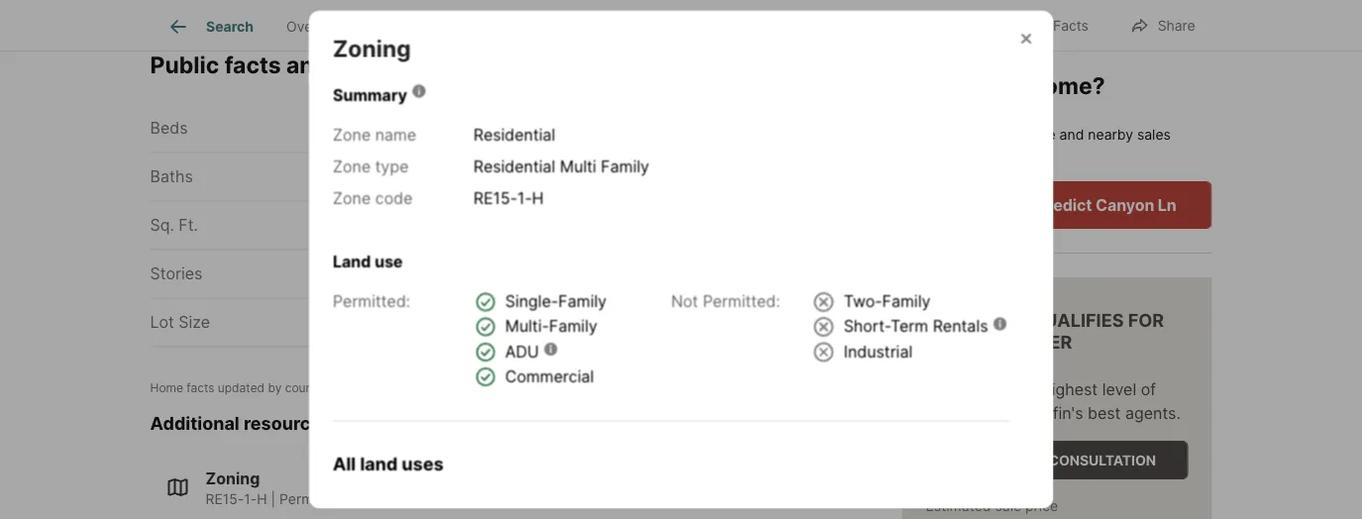 Task type: describe. For each thing, give the bounding box(es) containing it.
schedule a consultation button
[[926, 441, 1188, 479]]

two-family
[[843, 291, 930, 311]]

redfin
[[926, 331, 990, 353]]

i
[[938, 195, 942, 214]]

h inside zoning name, type, and code element
[[532, 188, 543, 207]]

zone code
[[332, 188, 412, 207]]

zone for zone code
[[332, 188, 370, 207]]

share button
[[1113, 4, 1212, 45]]

zoning re15-1-h | permitted: single-family, multi-family, adu, commercial
[[206, 469, 650, 508]]

edit facts
[[1025, 17, 1089, 34]]

summary
[[332, 85, 407, 104]]

sale
[[995, 497, 1022, 514]]

service
[[926, 403, 980, 422]]

industrial
[[843, 341, 912, 360]]

canyon inside button
[[1096, 195, 1155, 214]]

home
[[150, 381, 183, 396]]

facts for and
[[225, 51, 281, 79]]

land use
[[332, 251, 402, 270]]

land
[[360, 453, 397, 475]]

estimated
[[926, 497, 991, 514]]

size
[[179, 313, 210, 333]]

3747 inside button
[[982, 195, 1020, 214]]

lot
[[150, 313, 174, 333]]

zoning for zoning re15-1-h | permitted: single-family, multi-family, adu, commercial
[[206, 469, 260, 489]]

home
[[972, 309, 1026, 331]]

overview
[[286, 18, 348, 35]]

family inside zoning name, type, and code element
[[601, 156, 649, 175]]

beds
[[150, 119, 188, 138]]

agents.
[[1126, 403, 1181, 422]]

lot size
[[150, 313, 210, 333]]

1- inside zoning re15-1-h | permitted: single-family, multi-family, adu, commercial
[[244, 491, 257, 508]]

1- inside zoning name, type, and code element
[[517, 188, 532, 207]]

1 tab from the left
[[365, 3, 502, 51]]

0.41 acres
[[422, 313, 501, 333]]

not permitted land uses element
[[671, 289, 1051, 364]]

zoning for zoning
[[332, 34, 411, 62]]

3 for baths
[[491, 168, 501, 187]]

name
[[375, 124, 416, 144]]

this for your
[[927, 71, 969, 99]]

value
[[1021, 126, 1056, 142]]

resources
[[244, 413, 331, 435]]

public facts and zoning for 3747 benedict canyon ln
[[150, 51, 735, 79]]

track this home's value and nearby sales activity
[[902, 126, 1171, 163]]

code
[[375, 188, 412, 207]]

sales
[[1137, 126, 1171, 142]]

single- inside permitted land uses element
[[505, 291, 558, 311]]

redfin's
[[1024, 403, 1083, 422]]

for
[[1128, 309, 1164, 331]]

residential for residential multi family
[[473, 156, 555, 175]]

this
[[926, 309, 968, 331]]

zone name
[[332, 124, 416, 144]]

search link
[[166, 15, 254, 39]]

0.41
[[422, 313, 454, 333]]

schedule a consultation
[[958, 452, 1156, 468]]

re15- inside zoning re15-1-h | permitted: single-family, multi-family, adu, commercial
[[206, 491, 244, 508]]

track
[[902, 126, 939, 142]]

home?
[[1030, 71, 1105, 99]]

the
[[1014, 379, 1038, 399]]

not permitted:
[[671, 291, 780, 310]]

schedule
[[958, 452, 1032, 468]]

price
[[1026, 497, 1058, 514]]

zoning dialog
[[309, 10, 1054, 519]]

uses
[[401, 453, 443, 475]]

baths
[[150, 168, 193, 187]]

your
[[974, 71, 1025, 99]]

0 vertical spatial benedict
[[513, 51, 612, 79]]

experience the highest level of service from redfin's best agents.
[[926, 379, 1181, 422]]

best
[[1088, 403, 1121, 422]]

stories
[[150, 265, 203, 284]]

estimated sale price
[[926, 497, 1058, 514]]

residential for residential
[[473, 124, 555, 144]]

this home qualifies for redfin premier
[[926, 309, 1164, 353]]

records
[[327, 381, 370, 396]]

zoning
[[333, 51, 409, 79]]

3 tab from the left
[[648, 3, 764, 51]]

ln inside button
[[1158, 195, 1177, 214]]

public
[[150, 51, 219, 79]]

zone for zone type
[[332, 156, 370, 175]]



Task type: locate. For each thing, give the bounding box(es) containing it.
0 horizontal spatial ln
[[708, 51, 735, 79]]

permitted:
[[332, 291, 410, 310], [702, 291, 780, 310], [279, 491, 347, 508]]

acres
[[458, 313, 501, 333]]

and inside track this home's value and nearby sales activity
[[1060, 126, 1084, 142]]

1 vertical spatial this
[[942, 126, 966, 142]]

facts right home
[[187, 381, 214, 396]]

single- down land
[[351, 491, 398, 508]]

adu
[[505, 341, 539, 360]]

3747 right "own"
[[982, 195, 1020, 214]]

zoning
[[332, 34, 411, 62], [206, 469, 260, 489]]

1 vertical spatial ln
[[1158, 195, 1177, 214]]

0 vertical spatial multi-
[[505, 316, 549, 336]]

re15-1-h
[[473, 188, 543, 207]]

1 vertical spatial facts
[[187, 381, 214, 396]]

4 tab from the left
[[764, 3, 848, 51]]

1 vertical spatial multi-
[[447, 491, 486, 508]]

1 horizontal spatial h
[[532, 188, 543, 207]]

residential up year
[[473, 124, 555, 144]]

zone
[[332, 124, 370, 144], [332, 156, 370, 175], [332, 188, 370, 207]]

facts
[[225, 51, 281, 79], [187, 381, 214, 396]]

short-
[[843, 316, 890, 336]]

1 zone from the top
[[332, 124, 370, 144]]

style
[[521, 119, 558, 138]]

i own 3747 benedict canyon ln button
[[902, 181, 1212, 229]]

h left |
[[257, 491, 267, 508]]

0 vertical spatial and
[[286, 51, 328, 79]]

family, down uses
[[398, 491, 443, 508]]

multi- up adu
[[505, 316, 549, 336]]

0 vertical spatial re15-
[[473, 188, 517, 207]]

consultation
[[1049, 452, 1156, 468]]

edit facts button
[[980, 4, 1106, 45]]

zoning down additional resources
[[206, 469, 260, 489]]

re15- left |
[[206, 491, 244, 508]]

1-
[[517, 188, 532, 207], [244, 491, 257, 508]]

not
[[671, 291, 698, 310]]

family for single-family
[[558, 291, 606, 311]]

residential multi family
[[473, 156, 649, 175]]

1 vertical spatial 1-
[[244, 491, 257, 508]]

by
[[268, 381, 282, 396]]

1 residential from the top
[[473, 124, 555, 144]]

0 horizontal spatial and
[[286, 51, 328, 79]]

2 zone from the top
[[332, 156, 370, 175]]

nearby
[[1088, 126, 1133, 142]]

family right multi at left
[[601, 156, 649, 175]]

permitted: inside zoning re15-1-h | permitted: single-family, multi-family, adu, commercial
[[279, 491, 347, 508]]

search
[[206, 18, 254, 35]]

1 vertical spatial zoning
[[206, 469, 260, 489]]

1 horizontal spatial ln
[[1158, 195, 1177, 214]]

all land uses
[[332, 453, 443, 475]]

short-term rentals
[[843, 316, 988, 336]]

re15- down residential multi family
[[473, 188, 517, 207]]

h down year
[[532, 188, 543, 207]]

0 horizontal spatial facts
[[187, 381, 214, 396]]

zoning up summary
[[332, 34, 411, 62]]

1 vertical spatial benedict
[[1024, 195, 1092, 214]]

0 vertical spatial residential
[[473, 124, 555, 144]]

qualifies
[[1031, 309, 1124, 331]]

two-
[[843, 291, 882, 311]]

commercial right adu,
[[572, 491, 650, 508]]

use
[[374, 251, 402, 270]]

built
[[559, 168, 591, 187]]

0 vertical spatial 3
[[491, 119, 501, 138]]

2 vertical spatial zone
[[332, 188, 370, 207]]

zone type
[[332, 156, 408, 175]]

single- up apn
[[505, 291, 558, 311]]

1 vertical spatial 3747
[[982, 195, 1020, 214]]

and right value
[[1060, 126, 1084, 142]]

zoning element
[[332, 10, 434, 63]]

multi-family
[[505, 316, 597, 336]]

sq.
[[150, 216, 174, 235]]

single-
[[505, 291, 558, 311], [351, 491, 398, 508]]

and down overview tab
[[286, 51, 328, 79]]

benedict inside button
[[1024, 195, 1092, 214]]

multi
[[559, 156, 596, 175]]

canyon
[[618, 51, 703, 79], [1096, 195, 1155, 214]]

permitted: inside the not permitted land uses 'element'
[[702, 291, 780, 310]]

tab list
[[150, 0, 864, 51]]

tab list containing search
[[150, 0, 864, 51]]

0 vertical spatial single-
[[505, 291, 558, 311]]

1 vertical spatial h
[[257, 491, 267, 508]]

multi- inside permitted land uses element
[[505, 316, 549, 336]]

rentals
[[933, 316, 988, 336]]

h inside zoning re15-1-h | permitted: single-family, multi-family, adu, commercial
[[257, 491, 267, 508]]

tab
[[365, 3, 502, 51], [502, 3, 648, 51], [648, 3, 764, 51], [764, 3, 848, 51]]

0 vertical spatial h
[[532, 188, 543, 207]]

residential up re15-1-h
[[473, 156, 555, 175]]

family
[[601, 156, 649, 175], [558, 291, 606, 311], [882, 291, 930, 311], [549, 316, 597, 336]]

this right track
[[942, 126, 966, 142]]

this right is
[[927, 71, 969, 99]]

is
[[902, 71, 921, 99]]

home facts updated by county records
[[150, 381, 370, 396]]

zoning inside zoning element
[[332, 34, 411, 62]]

ft.
[[179, 216, 198, 235]]

permitted land uses element
[[332, 289, 638, 388]]

all
[[332, 453, 355, 475]]

zoning inside zoning re15-1-h | permitted: single-family, multi-family, adu, commercial
[[206, 469, 260, 489]]

commercial inside zoning re15-1-h | permitted: single-family, multi-family, adu, commercial
[[572, 491, 650, 508]]

family for multi-family
[[549, 316, 597, 336]]

zone up zone type
[[332, 124, 370, 144]]

0 vertical spatial zone
[[332, 124, 370, 144]]

0 vertical spatial canyon
[[618, 51, 703, 79]]

family up multi-family
[[558, 291, 606, 311]]

0 horizontal spatial 1-
[[244, 491, 257, 508]]

term
[[890, 316, 928, 336]]

share
[[1158, 17, 1195, 34]]

type
[[375, 156, 408, 175]]

1 horizontal spatial 1-
[[517, 188, 532, 207]]

0 horizontal spatial h
[[257, 491, 267, 508]]

1 family, from the left
[[398, 491, 443, 508]]

facts
[[1053, 17, 1089, 34]]

is this your home?
[[902, 71, 1105, 99]]

1 horizontal spatial re15-
[[473, 188, 517, 207]]

single- inside zoning re15-1-h | permitted: single-family, multi-family, adu, commercial
[[351, 491, 398, 508]]

experience
[[926, 379, 1009, 399]]

overview tab
[[270, 3, 365, 51]]

multi- left adu,
[[447, 491, 486, 508]]

from
[[985, 403, 1019, 422]]

permitted: right not on the bottom of the page
[[702, 291, 780, 310]]

0 horizontal spatial multi-
[[447, 491, 486, 508]]

0 horizontal spatial family,
[[398, 491, 443, 508]]

0 horizontal spatial re15-
[[206, 491, 244, 508]]

own
[[946, 195, 978, 214]]

1 vertical spatial 3
[[491, 168, 501, 187]]

|
[[271, 491, 276, 508]]

residential
[[473, 124, 555, 144], [473, 156, 555, 175]]

zone for zone name
[[332, 124, 370, 144]]

commercial down adu
[[505, 366, 594, 385]]

re15- inside zoning name, type, and code element
[[473, 188, 517, 207]]

2 residential from the top
[[473, 156, 555, 175]]

3 left the style at top
[[491, 119, 501, 138]]

re15-
[[473, 188, 517, 207], [206, 491, 244, 508]]

facts down the "search"
[[225, 51, 281, 79]]

3 up re15-1-h
[[491, 168, 501, 187]]

permitted: inside permitted land uses element
[[332, 291, 410, 310]]

facts for updated
[[187, 381, 214, 396]]

this
[[927, 71, 969, 99], [942, 126, 966, 142]]

edit
[[1025, 17, 1050, 34]]

1 horizontal spatial and
[[1060, 126, 1084, 142]]

home's
[[970, 126, 1017, 142]]

for
[[414, 51, 446, 79]]

0 vertical spatial ln
[[708, 51, 735, 79]]

1 horizontal spatial facts
[[225, 51, 281, 79]]

family inside the not permitted land uses 'element'
[[882, 291, 930, 311]]

level
[[1102, 379, 1137, 399]]

land
[[332, 251, 371, 270]]

additional resources
[[150, 413, 331, 435]]

apn
[[521, 313, 553, 333]]

adu,
[[535, 491, 568, 508]]

family for two-family
[[882, 291, 930, 311]]

0 horizontal spatial canyon
[[618, 51, 703, 79]]

multi-
[[505, 316, 549, 336], [447, 491, 486, 508]]

0 vertical spatial 3747
[[451, 51, 508, 79]]

0 vertical spatial facts
[[225, 51, 281, 79]]

zone up the zone code
[[332, 156, 370, 175]]

0 horizontal spatial zoning
[[206, 469, 260, 489]]

family, left adu,
[[486, 491, 531, 508]]

1 horizontal spatial benedict
[[1024, 195, 1092, 214]]

0 horizontal spatial single-
[[351, 491, 398, 508]]

3 zone from the top
[[332, 188, 370, 207]]

1 horizontal spatial multi-
[[505, 316, 549, 336]]

1 vertical spatial canyon
[[1096, 195, 1155, 214]]

1 3 from the top
[[491, 119, 501, 138]]

2 family, from the left
[[486, 491, 531, 508]]

this inside track this home's value and nearby sales activity
[[942, 126, 966, 142]]

permitted: down the land use
[[332, 291, 410, 310]]

additional
[[150, 413, 240, 435]]

2 tab from the left
[[502, 3, 648, 51]]

1 vertical spatial zone
[[332, 156, 370, 175]]

0 vertical spatial this
[[927, 71, 969, 99]]

year built
[[521, 168, 591, 187]]

family up term
[[882, 291, 930, 311]]

single-family
[[505, 291, 606, 311]]

0 horizontal spatial benedict
[[513, 51, 612, 79]]

a
[[1035, 452, 1046, 468]]

1 vertical spatial and
[[1060, 126, 1084, 142]]

zoning name, type, and code element
[[332, 122, 681, 217]]

h
[[532, 188, 543, 207], [257, 491, 267, 508]]

2 3 from the top
[[491, 168, 501, 187]]

1 horizontal spatial zoning
[[332, 34, 411, 62]]

1 horizontal spatial single-
[[505, 291, 558, 311]]

0 vertical spatial zoning
[[332, 34, 411, 62]]

0 vertical spatial 1-
[[517, 188, 532, 207]]

multi- inside zoning re15-1-h | permitted: single-family, multi-family, adu, commercial
[[447, 491, 486, 508]]

1- left |
[[244, 491, 257, 508]]

3747
[[451, 51, 508, 79], [982, 195, 1020, 214]]

highest
[[1043, 379, 1098, 399]]

1 horizontal spatial 3747
[[982, 195, 1020, 214]]

year
[[521, 168, 554, 187]]

benedict up the style at top
[[513, 51, 612, 79]]

3
[[491, 119, 501, 138], [491, 168, 501, 187]]

1 horizontal spatial family,
[[486, 491, 531, 508]]

0 vertical spatial commercial
[[505, 366, 594, 385]]

3 for beds
[[491, 119, 501, 138]]

1 vertical spatial re15-
[[206, 491, 244, 508]]

this for home's
[[942, 126, 966, 142]]

sq. ft.
[[150, 216, 198, 235]]

and
[[286, 51, 328, 79], [1060, 126, 1084, 142]]

permitted: right |
[[279, 491, 347, 508]]

updated
[[218, 381, 265, 396]]

1 vertical spatial single-
[[351, 491, 398, 508]]

1- down year
[[517, 188, 532, 207]]

3747 right for
[[451, 51, 508, 79]]

commercial inside permitted land uses element
[[505, 366, 594, 385]]

premier
[[994, 331, 1072, 353]]

zone down zone type
[[332, 188, 370, 207]]

0 horizontal spatial 3747
[[451, 51, 508, 79]]

1 horizontal spatial canyon
[[1096, 195, 1155, 214]]

benedict down track this home's value and nearby sales activity
[[1024, 195, 1092, 214]]

family down single-family
[[549, 316, 597, 336]]

1 vertical spatial commercial
[[572, 491, 650, 508]]

1 vertical spatial residential
[[473, 156, 555, 175]]



Task type: vqa. For each thing, say whether or not it's contained in the screenshot.
Multi-Family
yes



